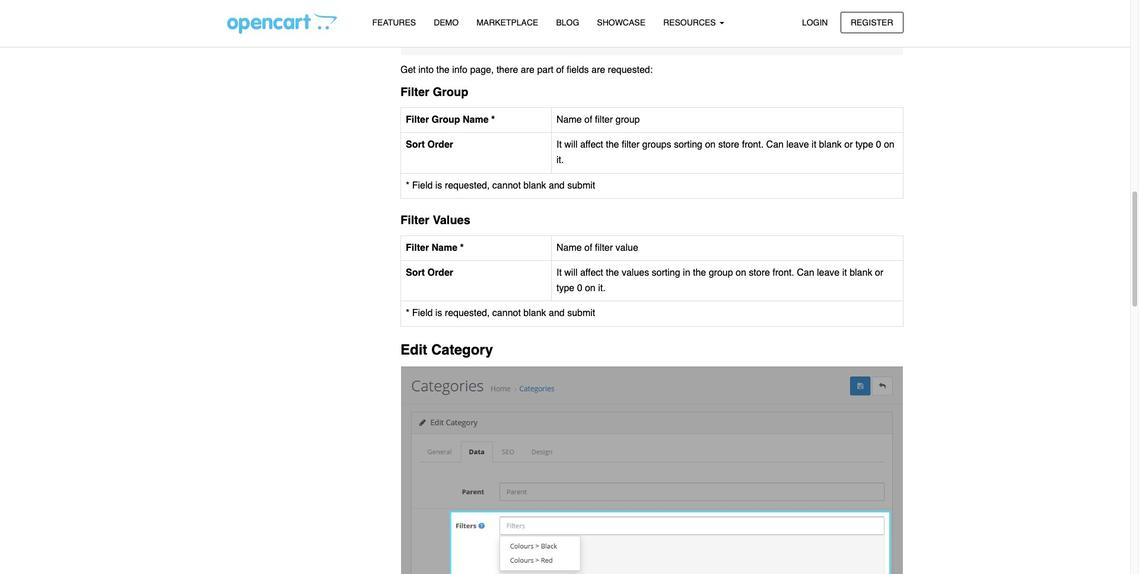 Task type: describe. For each thing, give the bounding box(es) containing it.
register
[[851, 18, 893, 27]]

group for filter group
[[433, 86, 469, 99]]

* field is requested, cannot blank and submit for it will affect the values sorting in the group on store front. can leave it blank or type 0 on it.
[[406, 308, 595, 319]]

filter for filter name *
[[406, 243, 429, 253]]

marketplace link
[[468, 12, 547, 33]]

into
[[419, 65, 434, 75]]

category filters image
[[401, 366, 904, 574]]

sorting inside it will affect the values sorting in the group on store front. can leave it blank or type 0 on it.
[[652, 268, 680, 278]]

groups
[[642, 140, 671, 150]]

of for name of filter group
[[585, 114, 593, 125]]

it inside it will affect the filter groups sorting on store front. can leave it blank or type 0 on it.
[[812, 140, 817, 150]]

* field is requested, cannot blank and submit for it will affect the filter groups sorting on store front. can leave it blank or type 0 on it.
[[406, 180, 595, 191]]

the right in
[[693, 268, 706, 278]]

showcase link
[[588, 12, 655, 33]]

filter for filter values
[[401, 214, 430, 227]]

name down the filter group
[[463, 114, 489, 125]]

store inside it will affect the filter groups sorting on store front. can leave it blank or type 0 on it.
[[718, 140, 740, 150]]

filter info image
[[401, 0, 904, 56]]

group inside it will affect the values sorting in the group on store front. can leave it blank or type 0 on it.
[[709, 268, 733, 278]]

sort for filter group name *
[[406, 140, 425, 150]]

cannot for it will affect the values sorting in the group on store front. can leave it blank or type 0 on it.
[[492, 308, 521, 319]]

filter for value
[[595, 243, 613, 253]]

value
[[616, 243, 638, 253]]

it. inside it will affect the filter groups sorting on store front. can leave it blank or type 0 on it.
[[557, 155, 564, 166]]

can inside it will affect the values sorting in the group on store front. can leave it blank or type 0 on it.
[[797, 268, 815, 278]]

part
[[537, 65, 554, 75]]

is for name
[[435, 308, 442, 319]]

values
[[433, 214, 471, 227]]

* up filter values
[[406, 180, 410, 191]]

resources
[[663, 18, 718, 27]]

name of filter group
[[557, 114, 640, 125]]

name left value
[[557, 243, 582, 253]]

group for filter group name *
[[432, 114, 460, 125]]

get into the info page, there are part of fields are requested:
[[401, 65, 653, 75]]

type inside it will affect the filter groups sorting on store front. can leave it blank or type 0 on it.
[[856, 140, 874, 150]]

name of filter value
[[557, 243, 638, 253]]

it inside it will affect the values sorting in the group on store front. can leave it blank or type 0 on it.
[[843, 268, 847, 278]]

it for it will affect the values sorting in the group on store front. can leave it blank or type 0 on it.
[[557, 268, 562, 278]]

values
[[622, 268, 649, 278]]

front. inside it will affect the filter groups sorting on store front. can leave it blank or type 0 on it.
[[742, 140, 764, 150]]

demo link
[[425, 12, 468, 33]]

get
[[401, 65, 416, 75]]

2 are from the left
[[592, 65, 605, 75]]

name down fields
[[557, 114, 582, 125]]

the left values
[[606, 268, 619, 278]]

fields
[[567, 65, 589, 75]]

0 vertical spatial group
[[616, 114, 640, 125]]

it will affect the filter groups sorting on store front. can leave it blank or type 0 on it.
[[557, 140, 895, 166]]

features link
[[363, 12, 425, 33]]

the inside it will affect the filter groups sorting on store front. can leave it blank or type 0 on it.
[[606, 140, 619, 150]]

submit for it.
[[567, 180, 595, 191]]

will for it.
[[565, 140, 578, 150]]

edit
[[401, 342, 427, 358]]



Task type: locate. For each thing, give the bounding box(es) containing it.
login
[[802, 18, 828, 27]]

0 horizontal spatial 0
[[577, 283, 582, 294]]

it inside it will affect the filter groups sorting on store front. can leave it blank or type 0 on it.
[[557, 140, 562, 150]]

1 vertical spatial submit
[[567, 308, 595, 319]]

0 vertical spatial it
[[812, 140, 817, 150]]

leave inside it will affect the filter groups sorting on store front. can leave it blank or type 0 on it.
[[787, 140, 809, 150]]

requested, for name
[[445, 180, 490, 191]]

order for name
[[428, 268, 453, 278]]

1 vertical spatial type
[[557, 283, 575, 294]]

affect down the name of filter value
[[580, 268, 603, 278]]

1 vertical spatial it
[[557, 268, 562, 278]]

0 vertical spatial group
[[433, 86, 469, 99]]

* down values
[[460, 243, 464, 253]]

2 sort order from the top
[[406, 268, 453, 278]]

cannot for it will affect the filter groups sorting on store front. can leave it blank or type 0 on it.
[[492, 180, 521, 191]]

are
[[521, 65, 535, 75], [592, 65, 605, 75]]

0 inside it will affect the filter groups sorting on store front. can leave it blank or type 0 on it.
[[876, 140, 882, 150]]

filter
[[595, 114, 613, 125], [622, 140, 640, 150], [595, 243, 613, 253]]

and for it will affect the filter groups sorting on store front. can leave it blank or type 0 on it.
[[549, 180, 565, 191]]

filter left value
[[595, 243, 613, 253]]

sorting
[[674, 140, 703, 150], [652, 268, 680, 278]]

0 vertical spatial store
[[718, 140, 740, 150]]

2 is from the top
[[435, 308, 442, 319]]

type inside it will affect the values sorting in the group on store front. can leave it blank or type 0 on it.
[[557, 283, 575, 294]]

it down the name of filter value
[[557, 268, 562, 278]]

on
[[705, 140, 716, 150], [884, 140, 895, 150], [736, 268, 746, 278], [585, 283, 596, 294]]

* up edit
[[406, 308, 410, 319]]

1 field from the top
[[412, 180, 433, 191]]

0 vertical spatial filter
[[595, 114, 613, 125]]

1 it from the top
[[557, 140, 562, 150]]

field up edit
[[412, 308, 433, 319]]

1 will from the top
[[565, 140, 578, 150]]

2 will from the top
[[565, 268, 578, 278]]

filter name *
[[406, 243, 464, 253]]

sort down filter name *
[[406, 268, 425, 278]]

0 vertical spatial and
[[549, 180, 565, 191]]

sorting inside it will affect the filter groups sorting on store front. can leave it blank or type 0 on it.
[[674, 140, 703, 150]]

it inside it will affect the values sorting in the group on store front. can leave it blank or type 0 on it.
[[557, 268, 562, 278]]

resources link
[[655, 12, 733, 33]]

order down 'filter group name *' on the left
[[428, 140, 453, 150]]

filter for filter group name *
[[406, 114, 429, 125]]

1 vertical spatial is
[[435, 308, 442, 319]]

requested, for *
[[445, 308, 490, 319]]

name down values
[[432, 243, 458, 253]]

0 horizontal spatial group
[[616, 114, 640, 125]]

it.
[[557, 155, 564, 166], [598, 283, 606, 294]]

*
[[491, 114, 495, 125], [406, 180, 410, 191], [460, 243, 464, 253], [406, 308, 410, 319]]

1 vertical spatial sort
[[406, 268, 425, 278]]

1 vertical spatial leave
[[817, 268, 840, 278]]

the right into
[[436, 65, 450, 75]]

0 vertical spatial of
[[556, 65, 564, 75]]

0 horizontal spatial type
[[557, 283, 575, 294]]

of
[[556, 65, 564, 75], [585, 114, 593, 125], [585, 243, 593, 253]]

of right part on the top left of page
[[556, 65, 564, 75]]

1 * field is requested, cannot blank and submit from the top
[[406, 180, 595, 191]]

requested, up values
[[445, 180, 490, 191]]

1 horizontal spatial it
[[843, 268, 847, 278]]

sort down 'filter group name *' on the left
[[406, 140, 425, 150]]

filter left groups
[[622, 140, 640, 150]]

2 order from the top
[[428, 268, 453, 278]]

0 horizontal spatial front.
[[742, 140, 764, 150]]

0 vertical spatial it
[[557, 140, 562, 150]]

filter
[[401, 86, 430, 99], [406, 114, 429, 125], [401, 214, 430, 227], [406, 243, 429, 253]]

1 sort order from the top
[[406, 140, 453, 150]]

1 vertical spatial requested,
[[445, 308, 490, 319]]

filter group name *
[[406, 114, 495, 125]]

group down the info at left top
[[433, 86, 469, 99]]

1 vertical spatial group
[[709, 268, 733, 278]]

sort order down filter name *
[[406, 268, 453, 278]]

there
[[497, 65, 518, 75]]

field up filter values
[[412, 180, 433, 191]]

1 cannot from the top
[[492, 180, 521, 191]]

is for group
[[435, 180, 442, 191]]

2 * field is requested, cannot blank and submit from the top
[[406, 308, 595, 319]]

front. inside it will affect the values sorting in the group on store front. can leave it blank or type 0 on it.
[[773, 268, 794, 278]]

blank
[[819, 140, 842, 150], [524, 180, 546, 191], [850, 268, 873, 278], [524, 308, 546, 319]]

1 vertical spatial filter
[[622, 140, 640, 150]]

0 vertical spatial sort
[[406, 140, 425, 150]]

will
[[565, 140, 578, 150], [565, 268, 578, 278]]

it. down the name of filter value
[[598, 283, 606, 294]]

login link
[[792, 12, 838, 33]]

affect down the name of filter group
[[580, 140, 603, 150]]

filter for group
[[595, 114, 613, 125]]

0 vertical spatial is
[[435, 180, 442, 191]]

sorting left in
[[652, 268, 680, 278]]

2 vertical spatial filter
[[595, 243, 613, 253]]

0 vertical spatial submit
[[567, 180, 595, 191]]

filter down get on the left top
[[401, 86, 430, 99]]

showcase
[[597, 18, 646, 27]]

order for group
[[428, 140, 453, 150]]

will inside it will affect the filter groups sorting on store front. can leave it blank or type 0 on it.
[[565, 140, 578, 150]]

type
[[856, 140, 874, 150], [557, 283, 575, 294]]

will down the name of filter value
[[565, 268, 578, 278]]

filter down requested:
[[595, 114, 613, 125]]

1 horizontal spatial leave
[[817, 268, 840, 278]]

1 horizontal spatial type
[[856, 140, 874, 150]]

it
[[557, 140, 562, 150], [557, 268, 562, 278]]

0 horizontal spatial are
[[521, 65, 535, 75]]

edit category
[[401, 342, 493, 358]]

cannot
[[492, 180, 521, 191], [492, 308, 521, 319]]

2 vertical spatial of
[[585, 243, 593, 253]]

1 vertical spatial store
[[749, 268, 770, 278]]

filter values
[[401, 214, 471, 227]]

1 submit from the top
[[567, 180, 595, 191]]

0 vertical spatial it.
[[557, 155, 564, 166]]

1 vertical spatial it
[[843, 268, 847, 278]]

1 horizontal spatial store
[[749, 268, 770, 278]]

it. inside it will affect the values sorting in the group on store front. can leave it blank or type 0 on it.
[[598, 283, 606, 294]]

0 horizontal spatial leave
[[787, 140, 809, 150]]

leave inside it will affect the values sorting in the group on store front. can leave it blank or type 0 on it.
[[817, 268, 840, 278]]

category
[[431, 342, 493, 358]]

group down requested:
[[616, 114, 640, 125]]

1 vertical spatial and
[[549, 308, 565, 319]]

it down the name of filter group
[[557, 140, 562, 150]]

leave
[[787, 140, 809, 150], [817, 268, 840, 278]]

0 vertical spatial can
[[766, 140, 784, 150]]

0 vertical spatial front.
[[742, 140, 764, 150]]

2 and from the top
[[549, 308, 565, 319]]

order
[[428, 140, 453, 150], [428, 268, 453, 278]]

0 horizontal spatial or
[[845, 140, 853, 150]]

are left part on the top left of page
[[521, 65, 535, 75]]

1 vertical spatial cannot
[[492, 308, 521, 319]]

is up edit category
[[435, 308, 442, 319]]

* down page, in the left top of the page
[[491, 114, 495, 125]]

1 vertical spatial it.
[[598, 283, 606, 294]]

1 sort from the top
[[406, 140, 425, 150]]

0 vertical spatial field
[[412, 180, 433, 191]]

it for it will affect the filter groups sorting on store front. can leave it blank or type 0 on it.
[[557, 140, 562, 150]]

filter down filter values
[[406, 243, 429, 253]]

affect inside it will affect the filter groups sorting on store front. can leave it blank or type 0 on it.
[[580, 140, 603, 150]]

1 vertical spatial group
[[432, 114, 460, 125]]

2 sort from the top
[[406, 268, 425, 278]]

will for 0
[[565, 268, 578, 278]]

0 vertical spatial 0
[[876, 140, 882, 150]]

or inside it will affect the values sorting in the group on store front. can leave it blank or type 0 on it.
[[875, 268, 884, 278]]

blog link
[[547, 12, 588, 33]]

0 vertical spatial requested,
[[445, 180, 490, 191]]

the
[[436, 65, 450, 75], [606, 140, 619, 150], [606, 268, 619, 278], [693, 268, 706, 278]]

sort order for name
[[406, 268, 453, 278]]

2 cannot from the top
[[492, 308, 521, 319]]

1 vertical spatial field
[[412, 308, 433, 319]]

is up filter values
[[435, 180, 442, 191]]

demo
[[434, 18, 459, 27]]

0 vertical spatial sorting
[[674, 140, 703, 150]]

will inside it will affect the values sorting in the group on store front. can leave it blank or type 0 on it.
[[565, 268, 578, 278]]

features
[[372, 18, 416, 27]]

2 affect from the top
[[580, 268, 603, 278]]

0 vertical spatial * field is requested, cannot blank and submit
[[406, 180, 595, 191]]

in
[[683, 268, 691, 278]]

sorting right groups
[[674, 140, 703, 150]]

or
[[845, 140, 853, 150], [875, 268, 884, 278]]

affect
[[580, 140, 603, 150], [580, 268, 603, 278]]

0 vertical spatial leave
[[787, 140, 809, 150]]

1 and from the top
[[549, 180, 565, 191]]

1 vertical spatial or
[[875, 268, 884, 278]]

0 vertical spatial cannot
[[492, 180, 521, 191]]

store inside it will affect the values sorting in the group on store front. can leave it blank or type 0 on it.
[[749, 268, 770, 278]]

1 vertical spatial affect
[[580, 268, 603, 278]]

* field is requested, cannot blank and submit
[[406, 180, 595, 191], [406, 308, 595, 319]]

requested,
[[445, 180, 490, 191], [445, 308, 490, 319]]

0 vertical spatial or
[[845, 140, 853, 150]]

1 vertical spatial sort order
[[406, 268, 453, 278]]

2 requested, from the top
[[445, 308, 490, 319]]

affect inside it will affect the values sorting in the group on store front. can leave it blank or type 0 on it.
[[580, 268, 603, 278]]

of down fields
[[585, 114, 593, 125]]

group down the filter group
[[432, 114, 460, 125]]

can
[[766, 140, 784, 150], [797, 268, 815, 278]]

1 horizontal spatial 0
[[876, 140, 882, 150]]

0 vertical spatial type
[[856, 140, 874, 150]]

blank inside it will affect the values sorting in the group on store front. can leave it blank or type 0 on it.
[[850, 268, 873, 278]]

opencart - open source shopping cart solution image
[[227, 12, 337, 34]]

0 vertical spatial sort order
[[406, 140, 453, 150]]

filter down the filter group
[[406, 114, 429, 125]]

store
[[718, 140, 740, 150], [749, 268, 770, 278]]

1 horizontal spatial it.
[[598, 283, 606, 294]]

field
[[412, 180, 433, 191], [412, 308, 433, 319]]

front.
[[742, 140, 764, 150], [773, 268, 794, 278]]

can inside it will affect the filter groups sorting on store front. can leave it blank or type 0 on it.
[[766, 140, 784, 150]]

0 vertical spatial affect
[[580, 140, 603, 150]]

1 affect from the top
[[580, 140, 603, 150]]

filter group
[[401, 86, 469, 99]]

0 horizontal spatial store
[[718, 140, 740, 150]]

1 vertical spatial 0
[[577, 283, 582, 294]]

group
[[616, 114, 640, 125], [709, 268, 733, 278]]

1 are from the left
[[521, 65, 535, 75]]

and for it will affect the values sorting in the group on store front. can leave it blank or type 0 on it.
[[549, 308, 565, 319]]

0 horizontal spatial it.
[[557, 155, 564, 166]]

0 horizontal spatial can
[[766, 140, 784, 150]]

1 horizontal spatial can
[[797, 268, 815, 278]]

sort for filter name *
[[406, 268, 425, 278]]

of left value
[[585, 243, 593, 253]]

affect for 0
[[580, 268, 603, 278]]

the down the name of filter group
[[606, 140, 619, 150]]

field for name
[[412, 308, 433, 319]]

register link
[[841, 12, 904, 33]]

it will affect the values sorting in the group on store front. can leave it blank or type 0 on it.
[[557, 268, 884, 294]]

0 horizontal spatial it
[[812, 140, 817, 150]]

it
[[812, 140, 817, 150], [843, 268, 847, 278]]

group
[[433, 86, 469, 99], [432, 114, 460, 125]]

of for name of filter value
[[585, 243, 593, 253]]

it. down the name of filter group
[[557, 155, 564, 166]]

filter inside it will affect the filter groups sorting on store front. can leave it blank or type 0 on it.
[[622, 140, 640, 150]]

requested, up category
[[445, 308, 490, 319]]

0 inside it will affect the values sorting in the group on store front. can leave it blank or type 0 on it.
[[577, 283, 582, 294]]

1 vertical spatial can
[[797, 268, 815, 278]]

group right in
[[709, 268, 733, 278]]

1 horizontal spatial group
[[709, 268, 733, 278]]

sort order down 'filter group name *' on the left
[[406, 140, 453, 150]]

affect for it.
[[580, 140, 603, 150]]

name
[[463, 114, 489, 125], [557, 114, 582, 125], [432, 243, 458, 253], [557, 243, 582, 253]]

0 vertical spatial order
[[428, 140, 453, 150]]

are right fields
[[592, 65, 605, 75]]

filter for filter group
[[401, 86, 430, 99]]

0 vertical spatial will
[[565, 140, 578, 150]]

2 submit from the top
[[567, 308, 595, 319]]

2 it from the top
[[557, 268, 562, 278]]

info
[[452, 65, 468, 75]]

is
[[435, 180, 442, 191], [435, 308, 442, 319]]

1 requested, from the top
[[445, 180, 490, 191]]

marketplace
[[477, 18, 539, 27]]

0
[[876, 140, 882, 150], [577, 283, 582, 294]]

1 horizontal spatial are
[[592, 65, 605, 75]]

or inside it will affect the filter groups sorting on store front. can leave it blank or type 0 on it.
[[845, 140, 853, 150]]

2 field from the top
[[412, 308, 433, 319]]

1 horizontal spatial or
[[875, 268, 884, 278]]

1 is from the top
[[435, 180, 442, 191]]

1 vertical spatial of
[[585, 114, 593, 125]]

and
[[549, 180, 565, 191], [549, 308, 565, 319]]

1 vertical spatial * field is requested, cannot blank and submit
[[406, 308, 595, 319]]

1 vertical spatial will
[[565, 268, 578, 278]]

order down filter name *
[[428, 268, 453, 278]]

sort
[[406, 140, 425, 150], [406, 268, 425, 278]]

blog
[[556, 18, 579, 27]]

page,
[[470, 65, 494, 75]]

1 vertical spatial front.
[[773, 268, 794, 278]]

submit
[[567, 180, 595, 191], [567, 308, 595, 319]]

1 horizontal spatial front.
[[773, 268, 794, 278]]

requested:
[[608, 65, 653, 75]]

sort order
[[406, 140, 453, 150], [406, 268, 453, 278]]

1 vertical spatial sorting
[[652, 268, 680, 278]]

blank inside it will affect the filter groups sorting on store front. can leave it blank or type 0 on it.
[[819, 140, 842, 150]]

submit for 0
[[567, 308, 595, 319]]

1 vertical spatial order
[[428, 268, 453, 278]]

field for group
[[412, 180, 433, 191]]

sort order for group
[[406, 140, 453, 150]]

1 order from the top
[[428, 140, 453, 150]]

filter up filter name *
[[401, 214, 430, 227]]

will down the name of filter group
[[565, 140, 578, 150]]



Task type: vqa. For each thing, say whether or not it's contained in the screenshot.
left TYPE
yes



